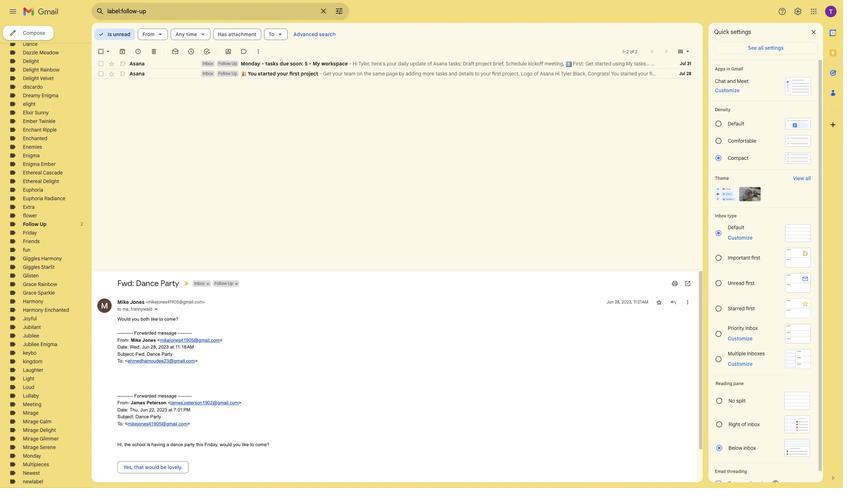 Task type: vqa. For each thing, say whether or not it's contained in the screenshot.
THE MORE 'BUTTON'
no



Task type: locate. For each thing, give the bounding box(es) containing it.
1 adding from the left
[[406, 71, 422, 77]]

1 tyler, from the left
[[359, 60, 370, 67]]

monday - tasks due soon: 5 - my workspace
[[241, 60, 348, 67]]

ethereal
[[23, 170, 42, 176], [23, 178, 42, 185]]

jun for ---------- forwarded message --------- from: james peterson < james.peterson1902@gmail.com > date: thu, jun 22, 2023 at 7:01 pm subject: dance party to:  < mikejones41905@gmail.com >
[[140, 408, 148, 413]]

1 vertical spatial message
[[158, 394, 177, 399]]

elight link
[[23, 101, 36, 107]]

quick settings element
[[714, 29, 751, 42]]

has
[[218, 31, 227, 38]]

inbox
[[203, 61, 213, 66], [203, 71, 213, 76], [715, 213, 727, 219], [194, 281, 205, 286], [746, 325, 758, 332]]

jun inside ---------- forwarded message --------- from: mike jones < mikejones41905@gmail.com > date: wed, jun 28, 2023 at 11:18 am subject: fwd: dance party to:  < ahmedhamoudee23@gmail.com >
[[142, 345, 149, 350]]

to:
[[117, 359, 124, 364], [117, 422, 124, 427]]

delight down dazzle at top left
[[23, 58, 39, 64]]

0 vertical spatial date:
[[117, 345, 129, 350]]

1 vertical spatial harmony
[[23, 299, 43, 305]]

Search mail text field
[[107, 8, 315, 15]]

0 horizontal spatial ember
[[23, 118, 38, 125]]

1 vertical spatial get
[[323, 71, 331, 77]]

starred first
[[728, 306, 755, 312]]

0 horizontal spatial monday
[[23, 453, 41, 460]]

0 vertical spatial like
[[151, 317, 158, 322]]

2023 inside ---------- forwarded message --------- from: james peterson < james.peterson1902@gmail.com > date: thu, jun 22, 2023 at 7:01 pm subject: dance party to:  < mikejones41905@gmail.com >
[[157, 408, 167, 413]]

ember
[[23, 118, 38, 125], [41, 161, 56, 168]]

date: left thu,
[[117, 408, 129, 413]]

tasks left the 'due'
[[265, 60, 278, 67]]

grace down glisten
[[23, 281, 37, 288]]

1 vertical spatial party
[[162, 352, 173, 357]]

0 vertical spatial rainbow
[[40, 67, 60, 73]]

0 vertical spatial jubilee
[[23, 333, 39, 339]]

main menu image
[[9, 7, 17, 16]]

elixir
[[23, 110, 34, 116]]

1 horizontal spatial ember
[[41, 161, 56, 168]]

navigation
[[0, 23, 92, 489]]

newlabel link
[[23, 479, 43, 485]]

view inside row
[[743, 60, 754, 67]]

monday for monday link
[[23, 453, 41, 460]]

the right 'hi,'
[[124, 442, 131, 448]]

you left both
[[132, 317, 139, 322]]

1 ethereal from the top
[[23, 170, 42, 176]]

rainbow
[[40, 67, 60, 73], [38, 281, 57, 288]]

11:21 am
[[634, 300, 649, 305]]

in up keep
[[755, 60, 759, 67]]

1 horizontal spatial tyler,
[[657, 60, 669, 67]]

2 from: from the top
[[117, 401, 130, 406]]

in right apps
[[727, 66, 731, 72]]

project
[[476, 60, 492, 67], [301, 71, 318, 77], [718, 71, 734, 77]]

hi right tasks…
[[651, 60, 656, 67]]

0 horizontal spatial tasks
[[265, 60, 278, 67]]

fun link
[[23, 247, 30, 253]]

loud
[[23, 384, 34, 391]]

started up congrats!
[[595, 60, 612, 67]]

dance
[[23, 41, 38, 47], [136, 279, 159, 289], [147, 352, 160, 357], [136, 415, 149, 420]]

date: inside ---------- forwarded message --------- from: james peterson < james.peterson1902@gmail.com > date: thu, jun 22, 2023 at 7:01 pm subject: dance party to:  < mikejones41905@gmail.com >
[[117, 408, 129, 413]]

party inside ---------- forwarded message --------- from: mike jones < mikejones41905@gmail.com > date: wed, jun 28, 2023 at 11:18 am subject: fwd: dance party to:  < ahmedhamoudee23@gmail.com >
[[162, 352, 173, 357]]

0 horizontal spatial all
[[758, 45, 764, 51]]

mirage down mirage calm
[[23, 427, 39, 434]]

0 vertical spatial and
[[449, 71, 457, 77]]

customize up important
[[728, 235, 753, 241]]

1 vertical spatial subject:
[[117, 415, 134, 420]]

1 horizontal spatial mike
[[131, 338, 141, 343]]

2023 for party
[[157, 408, 167, 413]]

advanced
[[294, 31, 318, 38]]

toggle split pane mode image
[[677, 48, 684, 55]]

delight up 'discardo' link
[[23, 75, 39, 82]]

customize button for multiple inboxes
[[724, 360, 757, 369]]

all for view
[[806, 175, 811, 182]]

1 horizontal spatial get
[[586, 60, 594, 67]]

fwd: dance party main content
[[92, 23, 784, 489]]

1 vertical spatial jones
[[142, 338, 156, 343]]

0 vertical spatial to:
[[117, 359, 124, 364]]

0 vertical spatial grace
[[23, 281, 37, 288]]

mike up me
[[117, 299, 129, 306]]

like right both
[[151, 317, 158, 322]]

monday
[[241, 60, 260, 67], [670, 60, 688, 67], [23, 453, 41, 460]]

schedule
[[506, 60, 527, 67]]

giggles down fun link
[[23, 256, 40, 262]]

at inside ---------- forwarded message --------- from: james peterson < james.peterson1902@gmail.com > date: thu, jun 22, 2023 at 7:01 pm subject: dance party to:  < mikejones41905@gmail.com >
[[169, 408, 172, 413]]

0 vertical spatial 28,
[[615, 300, 621, 305]]

email threading element
[[715, 469, 811, 475]]

settings inside button
[[765, 45, 784, 51]]

rainbow up sparkle
[[38, 281, 57, 288]]

you right friday, in the bottom left of the page
[[233, 442, 241, 448]]

jones up to me , frannywald
[[130, 299, 145, 306]]

you
[[248, 71, 257, 77], [611, 71, 619, 77]]

1 horizontal spatial 2
[[627, 49, 629, 54]]

unread
[[113, 31, 130, 38]]

giggles up glisten link
[[23, 264, 40, 271]]

0 vertical spatial euphoria
[[23, 187, 43, 193]]

1 giggles from the top
[[23, 256, 40, 262]]

follow up down move to inbox 'icon'
[[218, 61, 237, 66]]

would right friday, in the bottom left of the page
[[220, 442, 232, 448]]

1 horizontal spatial you
[[611, 71, 619, 77]]

message inside ---------- forwarded message --------- from: james peterson < james.peterson1902@gmail.com > date: thu, jun 22, 2023 at 7:01 pm subject: dance party to:  < mikejones41905@gmail.com >
[[158, 394, 177, 399]]

1 vertical spatial date:
[[117, 408, 129, 413]]

2 you from the left
[[611, 71, 619, 77]]

subject: down thu,
[[117, 415, 134, 420]]

message up peterson
[[158, 394, 177, 399]]

message inside ---------- forwarded message --------- from: mike jones < mikejones41905@gmail.com > date: wed, jun 28, 2023 at 11:18 am subject: fwd: dance party to:  < ahmedhamoudee23@gmail.com >
[[158, 331, 177, 336]]

1 vertical spatial inbox
[[744, 445, 756, 452]]

tasks right more
[[436, 71, 448, 77]]

hi up 'on'
[[353, 60, 357, 67]]

dance up "ahmedhamoudee23@gmail.com"
[[147, 352, 160, 357]]

delight for delight rainbow
[[23, 67, 39, 73]]

subject: inside ---------- forwarded message --------- from: james peterson < james.peterson1902@gmail.com > date: thu, jun 22, 2023 at 7:01 pm subject: dance party to:  < mikejones41905@gmail.com >
[[117, 415, 134, 420]]

harmony
[[41, 256, 62, 262], [23, 299, 43, 305], [23, 307, 43, 314]]

customize button for default
[[724, 234, 757, 242]]

1 grace from the top
[[23, 281, 37, 288]]

harmony down harmony link
[[23, 307, 43, 314]]

see all settings
[[748, 45, 784, 51]]

jun
[[607, 300, 614, 305], [142, 345, 149, 350], [140, 408, 148, 413]]

customize down chat
[[715, 87, 740, 94]]

1 vertical spatial forwarded
[[134, 394, 156, 399]]

inbox type
[[715, 213, 737, 219]]

fwd: up me
[[117, 279, 134, 289]]

tyler, up the project, at top right
[[657, 60, 669, 67]]

mirage for mirage link
[[23, 410, 39, 417]]

0 horizontal spatial settings
[[731, 29, 751, 36]]

message for mikejones41905@gmail.com
[[158, 331, 177, 336]]

follow up inside navigation
[[23, 221, 47, 228]]

0 vertical spatial jones
[[130, 299, 145, 306]]

inbox inside button
[[194, 281, 205, 286]]

kingdom link
[[23, 359, 42, 365]]

date: for date: thu, jun 22, 2023 at 7:01 pm
[[117, 408, 129, 413]]

22,
[[149, 408, 156, 413]]

euphoria down euphoria link
[[23, 195, 43, 202]]

0 horizontal spatial in
[[727, 66, 731, 72]]

view inside button
[[793, 175, 804, 182]]

ember twinkle link
[[23, 118, 55, 125]]

enchant ripple
[[23, 127, 57, 133]]

0 vertical spatial enchanted
[[23, 135, 47, 142]]

mikejones41905@gmail.com link up 11:18 am on the bottom left of page
[[160, 338, 220, 343]]

project up chat
[[718, 71, 734, 77]]

customize down priority inbox
[[728, 336, 753, 342]]

2023
[[158, 345, 169, 350], [157, 408, 167, 413]]

dance down thu,
[[136, 415, 149, 420]]

settings image
[[794, 7, 803, 16]]

mirage down mirage link
[[23, 419, 39, 425]]

1 from: from the top
[[117, 338, 130, 343]]

settings up due
[[765, 45, 784, 51]]

enigma
[[42, 92, 58, 99], [23, 152, 40, 159], [23, 161, 40, 168], [41, 341, 57, 348]]

elight
[[23, 101, 36, 107]]

dance up dazzle at top left
[[23, 41, 38, 47]]

1 horizontal spatial my
[[626, 60, 633, 67]]

project.
[[503, 71, 520, 77]]

2 forwarded from the top
[[134, 394, 156, 399]]

2 horizontal spatial monday
[[670, 60, 688, 67]]

1 vertical spatial ethereal
[[23, 178, 42, 185]]

2023 up ahmedhamoudee23@gmail.com 'link'
[[158, 345, 169, 350]]

2 to: from the top
[[117, 422, 124, 427]]

search mail image
[[94, 5, 107, 18]]

to
[[269, 31, 275, 38]]

ember up cascade at the top of page
[[41, 161, 56, 168]]

dance inside navigation
[[23, 41, 38, 47]]

important first
[[728, 255, 761, 261]]

1 horizontal spatial project
[[476, 60, 492, 67]]

move to inbox image
[[225, 48, 232, 55]]

1 horizontal spatial you
[[233, 442, 241, 448]]

1 horizontal spatial would
[[220, 442, 232, 448]]

newlabel
[[23, 479, 43, 485]]

tab list
[[823, 23, 843, 463]]

1 vertical spatial fwd:
[[136, 352, 146, 357]]

2 row from the top
[[92, 69, 776, 79]]

tasks right 31
[[693, 60, 705, 67]]

2 vertical spatial jun
[[140, 408, 148, 413]]

you started your first project
[[247, 71, 318, 77]]

default up comfortable
[[728, 121, 745, 127]]

delight down cascade at the top of page
[[43, 178, 59, 185]]

serene
[[40, 445, 56, 451]]

0 vertical spatial come?
[[164, 317, 178, 322]]

fwd: down wed,
[[136, 352, 146, 357]]

time
[[186, 31, 197, 38]]

forwarded for jones
[[134, 331, 156, 336]]

2 jubilee from the top
[[23, 341, 39, 348]]

inbox right "below" on the bottom right of page
[[744, 445, 756, 452]]

customize button for priority inbox
[[724, 335, 757, 343]]

due
[[280, 60, 289, 67]]

2 message from the top
[[158, 394, 177, 399]]

project down 5
[[301, 71, 318, 77]]

forwarded up james
[[134, 394, 156, 399]]

2023 inside ---------- forwarded message --------- from: mike jones < mikejones41905@gmail.com > date: wed, jun 28, 2023 at 11:18 am subject: fwd: dance party to:  < ahmedhamoudee23@gmail.com >
[[158, 345, 169, 350]]

harmony up starlit
[[41, 256, 62, 262]]

default down type
[[728, 224, 745, 231]]

1 horizontal spatial fwd:
[[136, 352, 146, 357]]

1 subject: from the top
[[117, 352, 134, 357]]

1 vertical spatial giggles
[[23, 264, 40, 271]]

would inside button
[[145, 464, 159, 471]]

giggles for giggles harmony
[[23, 256, 40, 262]]

enchanted up "enemies" at top left
[[23, 135, 47, 142]]

1 message from the top
[[158, 331, 177, 336]]

28, up "ahmedhamoudee23@gmail.com"
[[151, 345, 157, 350]]

1 vertical spatial jun
[[142, 345, 149, 350]]

from: down 'would'
[[117, 338, 130, 343]]

from: inside ---------- forwarded message --------- from: james peterson < james.peterson1902@gmail.com > date: thu, jun 22, 2023 at 7:01 pm subject: dance party to:  < mikejones41905@gmail.com >
[[117, 401, 130, 406]]

0 vertical spatial giggles
[[23, 256, 40, 262]]

inbox button
[[193, 281, 206, 287]]

0 horizontal spatial my
[[313, 60, 320, 67]]

0 horizontal spatial view
[[743, 60, 754, 67]]

5 mirage from the top
[[23, 445, 39, 451]]

friday,
[[205, 442, 218, 448]]

you down using
[[611, 71, 619, 77]]

jun for ---------- forwarded message --------- from: mike jones < mikejones41905@gmail.com > date: wed, jun 28, 2023 at 11:18 am subject: fwd: dance party to:  < ahmedhamoudee23@gmail.com >
[[142, 345, 149, 350]]

1 horizontal spatial view
[[793, 175, 804, 182]]

delight for delight velvet
[[23, 75, 39, 82]]

3 mirage from the top
[[23, 427, 39, 434]]

grace
[[23, 281, 37, 288], [23, 290, 37, 296]]

1 vertical spatial to:
[[117, 422, 124, 427]]

customize button for chat and meet
[[711, 86, 744, 95]]

1 horizontal spatial all
[[806, 175, 811, 182]]

show details image
[[154, 307, 158, 312]]

1 vertical spatial enchanted
[[45, 307, 69, 314]]

0 vertical spatial settings
[[731, 29, 751, 36]]

1 horizontal spatial adding
[[761, 71, 776, 77]]

1 date: from the top
[[117, 345, 129, 350]]

no
[[729, 398, 735, 404]]

gmail image
[[23, 4, 62, 19]]

5
[[305, 60, 308, 67]]

delight up the glimmer in the left bottom of the page
[[40, 427, 56, 434]]

customize for priority inbox
[[728, 336, 753, 342]]

view
[[743, 60, 754, 67], [793, 175, 804, 182]]

1 vertical spatial the
[[124, 442, 131, 448]]

jubilee down jubilee link
[[23, 341, 39, 348]]

0 vertical spatial view
[[743, 60, 754, 67]]

subject: for mikejones41905@gmail.com
[[117, 415, 134, 420]]

follow up right inbox button
[[215, 281, 233, 286]]

date: left wed,
[[117, 345, 129, 350]]

None checkbox
[[97, 48, 105, 55]]

row down update
[[92, 69, 776, 79]]

yes,
[[123, 464, 133, 471]]

see
[[748, 45, 757, 51]]

ethereal up euphoria link
[[23, 178, 42, 185]]

0 horizontal spatial fwd:
[[117, 279, 134, 289]]

jul left 31
[[680, 61, 686, 66]]

my right using
[[626, 60, 633, 67]]

delight down delight "link"
[[23, 67, 39, 73]]

1 vertical spatial like
[[242, 442, 249, 448]]

at left 11:18 am on the bottom left of page
[[170, 345, 174, 350]]

giggles starlit link
[[23, 264, 55, 271]]

would left be
[[145, 464, 159, 471]]

harmony for harmony enchanted
[[23, 307, 43, 314]]

jun 28, 2023, 11:21 am cell
[[607, 299, 649, 306]]

due
[[775, 60, 784, 67]]

james.peterson1902@gmail.com link
[[171, 401, 239, 406]]

enchanted down sparkle
[[45, 307, 69, 314]]

wed,
[[130, 345, 141, 350]]

mike up wed,
[[131, 338, 141, 343]]

2 ethereal from the top
[[23, 178, 42, 185]]

at inside ---------- forwarded message --------- from: mike jones < mikejones41905@gmail.com > date: wed, jun 28, 2023 at 11:18 am subject: fwd: dance party to:  < ahmedhamoudee23@gmail.com >
[[170, 345, 174, 350]]

rainbow up velvet
[[40, 67, 60, 73]]

0 horizontal spatial tyler,
[[359, 60, 370, 67]]

1 vertical spatial from:
[[117, 401, 130, 406]]

cross-
[[679, 71, 694, 77]]

giggles
[[23, 256, 40, 262], [23, 264, 40, 271]]

0 horizontal spatial you
[[248, 71, 257, 77]]

0 horizontal spatial 2
[[81, 222, 83, 227]]

1 row from the top
[[92, 59, 784, 69]]

jun right wed,
[[142, 345, 149, 350]]

you
[[734, 60, 742, 67], [132, 317, 139, 322], [233, 442, 241, 448]]

jun inside ---------- forwarded message --------- from: james peterson < james.peterson1902@gmail.com > date: thu, jun 22, 2023 at 7:01 pm subject: dance party to:  < mikejones41905@gmail.com >
[[140, 408, 148, 413]]

ember up enchant
[[23, 118, 38, 125]]

1 horizontal spatial 28,
[[615, 300, 621, 305]]

2 mirage from the top
[[23, 419, 39, 425]]

2 giggles from the top
[[23, 264, 40, 271]]

monday up multipieces
[[23, 453, 41, 460]]

0 vertical spatial all
[[758, 45, 764, 51]]

at for 11:18 am
[[170, 345, 174, 350]]

all inside button
[[806, 175, 811, 182]]

1 mirage from the top
[[23, 410, 39, 417]]

plan.
[[735, 71, 746, 77]]

---------- forwarded message --------- from: james peterson < james.peterson1902@gmail.com > date: thu, jun 22, 2023 at 7:01 pm subject: dance party to:  < mikejones41905@gmail.com >
[[117, 394, 241, 427]]

below inbox
[[729, 445, 756, 452]]

row inside fwd: dance party main content
[[92, 69, 776, 79]]

friends
[[23, 238, 40, 245]]

1 vertical spatial view
[[793, 175, 804, 182]]

get
[[586, 60, 594, 67], [323, 71, 331, 77]]

mikejones41905@gmail.com link down the 22,
[[128, 422, 187, 427]]

None checkbox
[[97, 60, 105, 67], [97, 70, 105, 77], [97, 60, 105, 67], [97, 70, 105, 77]]

1
[[622, 49, 624, 54]]

delight for delight "link"
[[23, 58, 39, 64]]

1 horizontal spatial in
[[755, 60, 759, 67]]

date: inside ---------- forwarded message --------- from: mike jones < mikejones41905@gmail.com > date: wed, jun 28, 2023 at 11:18 am subject: fwd: dance party to:  < ahmedhamoudee23@gmail.com >
[[117, 345, 129, 350]]

get right first:
[[586, 60, 594, 67]]

28, inside cell
[[615, 300, 621, 305]]

4 mirage from the top
[[23, 436, 39, 442]]

forwarded inside ---------- forwarded message --------- from: james peterson < james.peterson1902@gmail.com > date: thu, jun 22, 2023 at 7:01 pm subject: dance party to:  < mikejones41905@gmail.com >
[[134, 394, 156, 399]]

giggles harmony link
[[23, 256, 62, 262]]

all inside button
[[758, 45, 764, 51]]

from: inside ---------- forwarded message --------- from: mike jones < mikejones41905@gmail.com > date: wed, jun 28, 2023 at 11:18 am subject: fwd: dance party to:  < ahmedhamoudee23@gmail.com >
[[117, 338, 130, 343]]

1 vertical spatial mikejones41905@gmail.com
[[160, 338, 220, 343]]

reading pane element
[[716, 381, 810, 387]]

here's
[[372, 60, 386, 67]]

1 euphoria from the top
[[23, 187, 43, 193]]

follow down flower
[[23, 221, 39, 228]]

mirage delight link
[[23, 427, 56, 434]]

ethereal cascade link
[[23, 170, 63, 176]]

2 date: from the top
[[117, 408, 129, 413]]

in
[[755, 60, 759, 67], [727, 66, 731, 72]]

2 horizontal spatial project
[[718, 71, 734, 77]]

extra
[[23, 204, 35, 210]]

28,
[[615, 300, 621, 305], [151, 345, 157, 350]]

0 vertical spatial 2023
[[158, 345, 169, 350]]

mirage up monday link
[[23, 445, 39, 451]]

theme
[[715, 176, 729, 181]]

monday for monday - tasks due soon: 5 - my workspace
[[241, 60, 260, 67]]

2 horizontal spatial 2
[[635, 49, 638, 54]]

started down using
[[621, 71, 637, 77]]

and inside chat and meet customize
[[727, 78, 736, 84]]

0 horizontal spatial adding
[[406, 71, 422, 77]]

0 vertical spatial mikejones41905@gmail.com link
[[160, 338, 220, 343]]

2 grace from the top
[[23, 290, 37, 296]]

subject: for <
[[117, 352, 134, 357]]

follow inside navigation
[[23, 221, 39, 228]]

rainbow for delight rainbow
[[40, 67, 60, 73]]

0 vertical spatial ethereal
[[23, 170, 42, 176]]

1 vertical spatial mike
[[131, 338, 141, 343]]

to: inside ---------- forwarded message --------- from: james peterson < james.peterson1902@gmail.com > date: thu, jun 22, 2023 at 7:01 pm subject: dance party to:  < mikejones41905@gmail.com >
[[117, 422, 124, 427]]

None search field
[[92, 3, 349, 20]]

enchanted link
[[23, 135, 47, 142]]

customize button up important
[[724, 234, 757, 242]]

my right 5
[[313, 60, 320, 67]]

subject: inside ---------- forwarded message --------- from: mike jones < mikejones41905@gmail.com > date: wed, jun 28, 2023 at 11:18 am subject: fwd: dance party to:  < ahmedhamoudee23@gmail.com >
[[117, 352, 134, 357]]

party inside ---------- forwarded message --------- from: james peterson < james.peterson1902@gmail.com > date: thu, jun 22, 2023 at 7:01 pm subject: dance party to:  < mikejones41905@gmail.com >
[[150, 415, 161, 420]]

2 vertical spatial mikejones41905@gmail.com
[[128, 422, 187, 427]]

28, left 2023, at the right bottom
[[615, 300, 621, 305]]

1 vertical spatial grace
[[23, 290, 37, 296]]

all for see
[[758, 45, 764, 51]]

0 horizontal spatial the
[[124, 442, 131, 448]]

you up plan.
[[734, 60, 742, 67]]

0 horizontal spatial would
[[145, 464, 159, 471]]

1 vertical spatial euphoria
[[23, 195, 43, 202]]

28
[[687, 71, 692, 76]]

< inside 'mike jones < mikejones41905@gmail.com >'
[[146, 300, 148, 305]]

1 vertical spatial jul
[[679, 71, 686, 76]]

update
[[410, 60, 426, 67]]

discardo
[[23, 84, 43, 90]]

all
[[758, 45, 764, 51], [806, 175, 811, 182]]

search
[[319, 31, 336, 38]]

meeting
[[23, 402, 41, 408]]

1 jubilee from the top
[[23, 333, 39, 339]]

follow up inside button
[[215, 281, 233, 286]]

grace rainbow
[[23, 281, 57, 288]]

forwarded inside ---------- forwarded message --------- from: mike jones < mikejones41905@gmail.com > date: wed, jun 28, 2023 at 11:18 am subject: fwd: dance party to:  < ahmedhamoudee23@gmail.com >
[[134, 331, 156, 336]]

multiple inboxes
[[728, 351, 765, 357]]

2 vertical spatial party
[[150, 415, 161, 420]]

delete image
[[150, 48, 158, 55]]

is unread
[[108, 31, 130, 38]]

28, inside ---------- forwarded message --------- from: mike jones < mikejones41905@gmail.com > date: wed, jun 28, 2023 at 11:18 am subject: fwd: dance party to:  < ahmedhamoudee23@gmail.com >
[[151, 345, 157, 350]]

up inside navigation
[[40, 221, 47, 228]]

jun left 2023, at the right bottom
[[607, 300, 614, 305]]

grace rainbow link
[[23, 281, 57, 288]]

from
[[143, 31, 155, 38]]

customize for default
[[728, 235, 753, 241]]

2023 for dance
[[158, 345, 169, 350]]

2 horizontal spatial you
[[734, 60, 742, 67]]

2 inside navigation
[[81, 222, 83, 227]]

11:18 am
[[175, 345, 194, 350]]

comfortable
[[728, 138, 757, 144]]

settings right quick
[[731, 29, 751, 36]]

1 horizontal spatial the
[[364, 71, 371, 77]]

of up more
[[427, 60, 432, 67]]

adding
[[406, 71, 422, 77], [761, 71, 776, 77]]

row
[[92, 59, 784, 69], [92, 69, 776, 79]]

monday inside navigation
[[23, 453, 41, 460]]

mirage
[[23, 410, 39, 417], [23, 419, 39, 425], [23, 427, 39, 434], [23, 436, 39, 442], [23, 445, 39, 451]]

adding right keep
[[761, 71, 776, 77]]

jubilee enigma
[[23, 341, 57, 348]]

jul left "28"
[[679, 71, 686, 76]]

mikejones41905@gmail.com down the 22,
[[128, 422, 187, 427]]

and right chat
[[727, 78, 736, 84]]

attachment
[[228, 31, 257, 38]]

2 euphoria from the top
[[23, 195, 43, 202]]

subject: down wed,
[[117, 352, 134, 357]]

get down the workspace
[[323, 71, 331, 77]]

1 vertical spatial all
[[806, 175, 811, 182]]

2023 down peterson
[[157, 408, 167, 413]]

1 forwarded from the top
[[134, 331, 156, 336]]

follow up link
[[23, 221, 47, 228]]

0 horizontal spatial started
[[258, 71, 276, 77]]

0 horizontal spatial get
[[323, 71, 331, 77]]

would
[[220, 442, 232, 448], [145, 464, 159, 471]]

grace up harmony link
[[23, 290, 37, 296]]

2 subject: from the top
[[117, 415, 134, 420]]

first down monday - tasks due soon: 5 - my workspace
[[290, 71, 300, 77]]

1 to: from the top
[[117, 359, 124, 364]]

more image
[[255, 48, 262, 55]]

follow down move to inbox 'icon'
[[218, 61, 231, 66]]



Task type: describe. For each thing, give the bounding box(es) containing it.
none checkbox inside fwd: dance party main content
[[97, 48, 105, 55]]

functional
[[694, 71, 717, 77]]

jul for hi tyler, here's your daily update of asana tasks: draft project brief,  schedule kickoff meeting,
[[680, 61, 686, 66]]

0 horizontal spatial project
[[301, 71, 318, 77]]

2 my from the left
[[626, 60, 633, 67]]

laughter link
[[23, 367, 43, 374]]

inboxes
[[747, 351, 765, 357]]

first left the project, at top right
[[650, 71, 659, 77]]

would
[[117, 317, 131, 322]]

0 vertical spatial fwd:
[[117, 279, 134, 289]]

that
[[134, 464, 144, 471]]

jubilee for jubilee enigma
[[23, 341, 39, 348]]

first right the starred
[[746, 306, 755, 312]]

jun inside cell
[[607, 300, 614, 305]]

🎉 image
[[241, 71, 247, 77]]

advanced search options image
[[332, 4, 347, 18]]

support image
[[778, 7, 787, 16]]

same
[[373, 71, 385, 77]]

dance up 'mike jones < mikejones41905@gmail.com >'
[[136, 279, 159, 289]]

first right important
[[752, 255, 761, 261]]

1 vertical spatial mikejones41905@gmail.com link
[[128, 422, 187, 427]]

1️⃣ image
[[566, 61, 572, 67]]

your down the 'due'
[[277, 71, 288, 77]]

1 default from the top
[[728, 121, 745, 127]]

0 vertical spatial inbox
[[748, 422, 760, 428]]

kingdom
[[23, 359, 42, 365]]

dance inside ---------- forwarded message --------- from: james peterson < james.peterson1902@gmail.com > date: thu, jun 22, 2023 at 7:01 pm subject: dance party to:  < mikejones41905@gmail.com >
[[136, 415, 149, 420]]

> inside 'mike jones < mikejones41905@gmail.com >'
[[203, 300, 205, 305]]

1 horizontal spatial started
[[595, 60, 612, 67]]

has attachment
[[218, 31, 257, 38]]

extra link
[[23, 204, 35, 210]]

ember twinkle
[[23, 118, 55, 125]]

0 horizontal spatial hi
[[353, 60, 357, 67]]

0 vertical spatial party
[[161, 279, 179, 289]]

add to tasks image
[[203, 48, 210, 55]]

giggles starlit
[[23, 264, 55, 271]]

workspace
[[321, 60, 348, 67]]

delight velvet link
[[23, 75, 54, 82]]

enigma ember link
[[23, 161, 56, 168]]

you inside row
[[734, 60, 742, 67]]

1 my from the left
[[313, 60, 320, 67]]

0 vertical spatial harmony
[[41, 256, 62, 262]]

1 you from the left
[[248, 71, 257, 77]]

first: get started using my tasks… hi tyler,  monday - tasks assigned to you view in asana due
[[572, 60, 784, 67]]

glisten link
[[23, 273, 39, 279]]

2 adding from the left
[[761, 71, 776, 77]]

follow inside button
[[215, 281, 227, 286]]

at for 7:01 pm
[[169, 408, 172, 413]]

1 vertical spatial come?
[[255, 442, 269, 448]]

mikejones41905@gmail.com inside 'mike jones < mikejones41905@gmail.com >'
[[148, 300, 203, 305]]

chat
[[715, 78, 726, 84]]

harmony enchanted
[[23, 307, 69, 314]]

loud link
[[23, 384, 34, 391]]

2 horizontal spatial started
[[621, 71, 637, 77]]

dazzle meadow
[[23, 49, 59, 56]]

your down the workspace
[[333, 71, 343, 77]]

1 horizontal spatial hi
[[555, 71, 560, 77]]

labels image
[[241, 48, 248, 55]]

velvet
[[40, 75, 54, 82]]

mirage serene link
[[23, 445, 56, 451]]

mikejones41905@gmail.com inside ---------- forwarded message --------- from: james peterson < james.peterson1902@gmail.com > date: thu, jun 22, 2023 at 7:01 pm subject: dance party to:  < mikejones41905@gmail.com >
[[128, 422, 187, 427]]

ethereal for ethereal cascade
[[23, 170, 42, 176]]

0 horizontal spatial mike
[[117, 299, 129, 306]]

dreamy enigma link
[[23, 92, 58, 99]]

- hi tyler, here's your daily update of asana tasks: draft project brief,  schedule kickoff meeting,
[[348, 60, 566, 67]]

2023,
[[622, 300, 633, 305]]

first right unread
[[746, 280, 755, 287]]

jun 28, 2023, 11:21 am
[[607, 300, 649, 305]]

snooze image
[[188, 48, 195, 55]]

chat and meet customize
[[715, 78, 749, 94]]

advanced search button
[[291, 28, 339, 41]]

of right "right"
[[742, 422, 746, 428]]

0 vertical spatial ember
[[23, 118, 38, 125]]

keybo
[[23, 350, 37, 357]]

date: for date: wed, jun 28, 2023 at 11:18 am
[[117, 345, 129, 350]]

euphoria radiance link
[[23, 195, 65, 202]]

mirage for mirage delight
[[23, 427, 39, 434]]

peterson
[[147, 401, 167, 406]]

not starred image
[[656, 299, 663, 306]]

friday link
[[23, 230, 37, 236]]

both
[[141, 317, 150, 322]]

follow left 🎉 icon
[[218, 71, 231, 76]]

get for -
[[323, 71, 331, 77]]

james.peterson1902@gmail.com
[[171, 401, 239, 406]]

up inside follow up button
[[228, 281, 233, 286]]

clear search image
[[316, 4, 331, 18]]

report spam image
[[135, 48, 142, 55]]

first down brief, in the right top of the page
[[492, 71, 501, 77]]

get for first:
[[586, 60, 594, 67]]

black,
[[573, 71, 587, 77]]

of right logo
[[534, 71, 539, 77]]

enchant
[[23, 127, 42, 133]]

fwd: inside ---------- forwarded message --------- from: mike jones < mikejones41905@gmail.com > date: wed, jun 28, 2023 at 11:18 am subject: fwd: dance party to:  < ahmedhamoudee23@gmail.com >
[[136, 352, 146, 357]]

light
[[23, 376, 34, 382]]

starred
[[728, 306, 745, 312]]

inbox type element
[[715, 213, 811, 219]]

dance inside ---------- forwarded message --------- from: mike jones < mikejones41905@gmail.com > date: wed, jun 28, 2023 at 11:18 am subject: fwd: dance party to:  < ahmedhamoudee23@gmail.com >
[[147, 352, 160, 357]]

giggles for giggles starlit
[[23, 264, 40, 271]]

of right –
[[630, 49, 634, 54]]

forwarded for peterson
[[134, 394, 156, 399]]

jubilee for jubilee link
[[23, 333, 39, 339]]

harmony for harmony link
[[23, 299, 43, 305]]

display density element
[[715, 107, 811, 112]]

fun
[[23, 247, 30, 253]]

dance link
[[23, 41, 38, 47]]

view all
[[793, 175, 811, 182]]

flower
[[23, 213, 37, 219]]

any time button
[[171, 29, 210, 40]]

frannywald
[[131, 307, 152, 312]]

grace for grace sparkle
[[23, 290, 37, 296]]

to me , frannywald
[[117, 307, 152, 312]]

compose
[[23, 30, 45, 36]]

mike jones cell
[[117, 299, 205, 306]]

right of inbox
[[729, 422, 760, 428]]

me
[[122, 307, 129, 312]]

reading
[[716, 381, 733, 387]]

mirage for mirage calm
[[23, 419, 39, 425]]

follow up button
[[213, 281, 234, 287]]

from: for date: wed, jun 28, 2023 at 11:18 am
[[117, 338, 130, 343]]

dazzle meadow link
[[23, 49, 59, 56]]

delight rainbow link
[[23, 67, 60, 73]]

view all button
[[789, 174, 815, 183]]

radiance
[[44, 195, 65, 202]]

and inside row
[[449, 71, 457, 77]]

jul for get your team on the same page by adding more tasks and details to your  first project. logo of asana hi tyler black, congrats! you started your  first project, cross-functional project plan. keep adding
[[679, 71, 686, 76]]

your right the details
[[481, 71, 491, 77]]

in inside row
[[755, 60, 759, 67]]

jones inside ---------- forwarded message --------- from: mike jones < mikejones41905@gmail.com > date: wed, jun 28, 2023 at 11:18 am subject: fwd: dance party to:  < ahmedhamoudee23@gmail.com >
[[142, 338, 156, 343]]

conversation view
[[728, 481, 769, 487]]

ethereal for ethereal delight
[[23, 178, 42, 185]]

mirage glimmer link
[[23, 436, 59, 442]]

0 horizontal spatial you
[[132, 317, 139, 322]]

harmony link
[[23, 299, 43, 305]]

enigma link
[[23, 152, 40, 159]]

tasks:
[[449, 60, 462, 67]]

euphoria for euphoria radiance
[[23, 195, 43, 202]]

no split
[[729, 398, 746, 404]]

message for james.peterson1902@gmail.com
[[158, 394, 177, 399]]

customize for multiple inboxes
[[728, 361, 753, 367]]

---------- forwarded message --------- from: mike jones < mikejones41905@gmail.com > date: wed, jun 28, 2023 at 11:18 am subject: fwd: dance party to:  < ahmedhamoudee23@gmail.com >
[[117, 331, 223, 364]]

2 horizontal spatial tasks
[[693, 60, 705, 67]]

thu,
[[130, 408, 139, 413]]

mike inside ---------- forwarded message --------- from: mike jones < mikejones41905@gmail.com > date: wed, jun 28, 2023 at 11:18 am subject: fwd: dance party to:  < ahmedhamoudee23@gmail.com >
[[131, 338, 141, 343]]

any
[[176, 31, 185, 38]]

0 vertical spatial the
[[364, 71, 371, 77]]

mark as read image
[[172, 48, 179, 55]]

your down tasks…
[[638, 71, 649, 77]]

elixir sunny
[[23, 110, 49, 116]]

enemies
[[23, 144, 42, 150]]

is
[[147, 442, 150, 448]]

ethereal cascade
[[23, 170, 63, 176]]

rainbow for grace rainbow
[[38, 281, 57, 288]]

euphoria for euphoria link
[[23, 187, 43, 193]]

Not starred checkbox
[[656, 299, 663, 306]]

dreamy
[[23, 92, 40, 99]]

archive image
[[119, 48, 126, 55]]

calm
[[40, 419, 51, 425]]

grace sparkle
[[23, 290, 55, 296]]

conversation
[[728, 481, 758, 487]]

is
[[108, 31, 112, 38]]

reading pane
[[716, 381, 744, 387]]

1 horizontal spatial tasks
[[436, 71, 448, 77]]

1 horizontal spatial like
[[242, 442, 249, 448]]

follow up left 🎉 icon
[[218, 71, 237, 76]]

2 horizontal spatial hi
[[651, 60, 656, 67]]

threading
[[727, 469, 747, 475]]

mirage for mirage serene
[[23, 445, 39, 451]]

1 vertical spatial ember
[[41, 161, 56, 168]]

0 horizontal spatial come?
[[164, 317, 178, 322]]

from: for date: thu, jun 22, 2023 at 7:01 pm
[[117, 401, 130, 406]]

enchant ripple link
[[23, 127, 57, 133]]

0 vertical spatial would
[[220, 442, 232, 448]]

customize inside chat and meet customize
[[715, 87, 740, 94]]

a
[[167, 442, 169, 448]]

james
[[131, 401, 145, 406]]

to: inside ---------- forwarded message --------- from: mike jones < mikejones41905@gmail.com > date: wed, jun 28, 2023 at 11:18 am subject: fwd: dance party to:  < ahmedhamoudee23@gmail.com >
[[117, 359, 124, 364]]

navigation containing compose
[[0, 23, 92, 489]]

2 default from the top
[[728, 224, 745, 231]]

grace for grace rainbow
[[23, 281, 37, 288]]

mirage delight
[[23, 427, 56, 434]]

delight link
[[23, 58, 39, 64]]

your up the page
[[387, 60, 397, 67]]

2 tyler, from the left
[[657, 60, 669, 67]]

jubilant link
[[23, 324, 41, 331]]

mirage for mirage glimmer
[[23, 436, 39, 442]]

compact
[[728, 155, 749, 161]]

theme element
[[715, 175, 729, 182]]

mikejones41905@gmail.com inside ---------- forwarded message --------- from: mike jones < mikejones41905@gmail.com > date: wed, jun 28, 2023 at 11:18 am subject: fwd: dance party to:  < ahmedhamoudee23@gmail.com >
[[160, 338, 220, 343]]

light link
[[23, 376, 34, 382]]

using
[[613, 60, 625, 67]]

advanced search
[[294, 31, 336, 38]]



